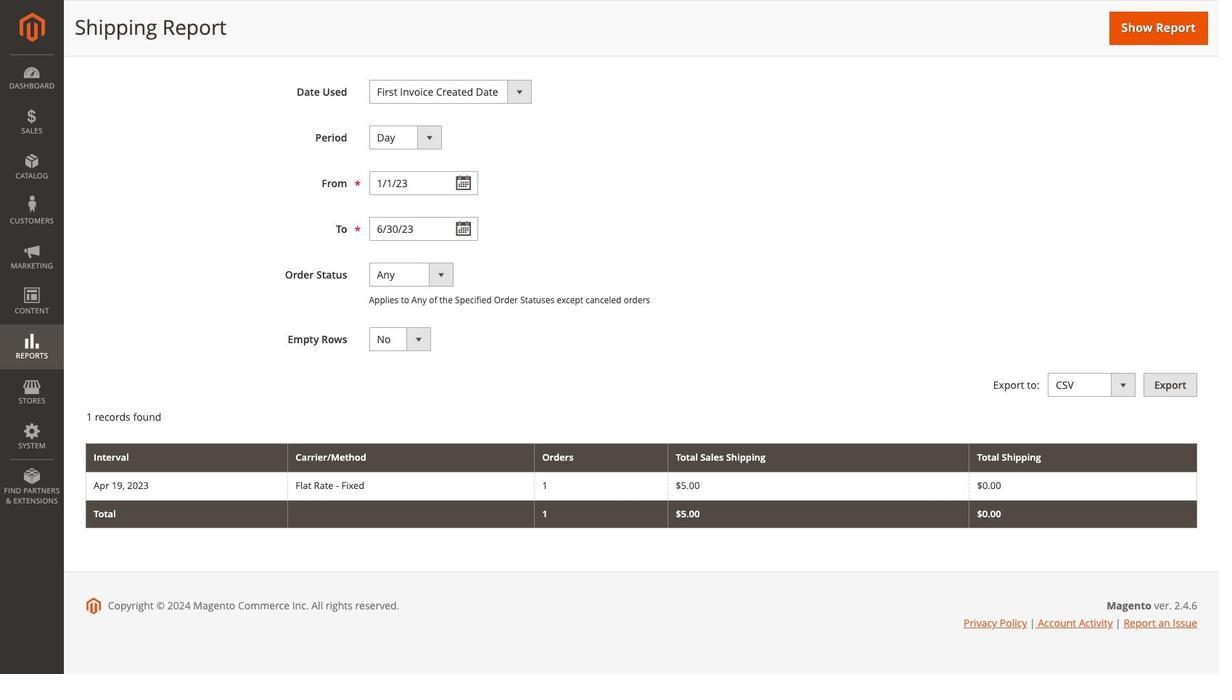 Task type: vqa. For each thing, say whether or not it's contained in the screenshot.
checkbox
no



Task type: locate. For each thing, give the bounding box(es) containing it.
magento admin panel image
[[19, 12, 45, 42]]

None text field
[[369, 171, 478, 195], [369, 217, 478, 241], [369, 171, 478, 195], [369, 217, 478, 241]]

menu bar
[[0, 54, 64, 513]]



